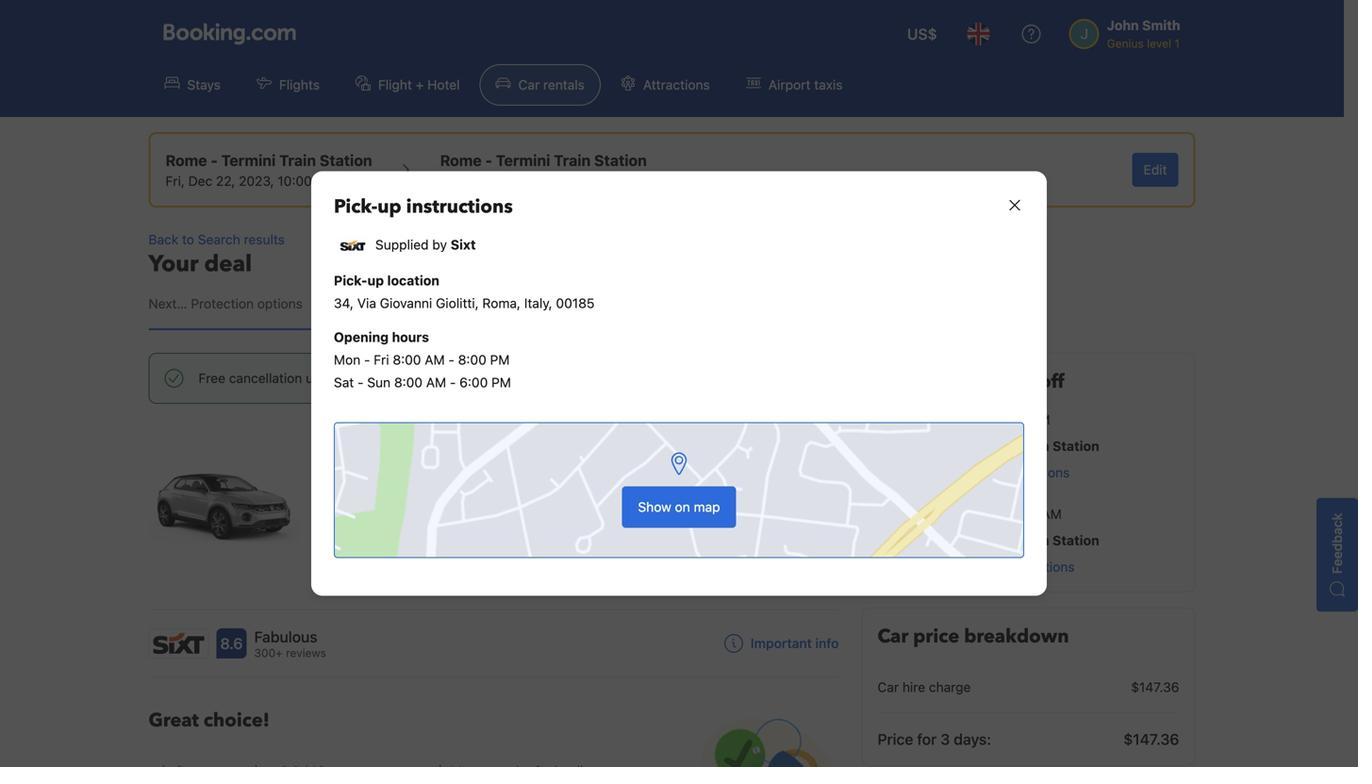 Task type: vqa. For each thing, say whether or not it's contained in the screenshot.
City Mvr Tax at the right top
no



Task type: locate. For each thing, give the bounding box(es) containing it.
instructions
[[406, 194, 513, 220], [999, 465, 1070, 480], [1004, 559, 1075, 575]]

rome up pick-up instructions
[[440, 151, 482, 169]]

· right "22"
[[986, 412, 989, 428]]

0 vertical spatial off
[[1040, 369, 1065, 395]]

am
[[316, 173, 336, 189], [602, 173, 622, 189], [425, 352, 445, 368], [426, 375, 447, 390], [1031, 412, 1051, 428], [1042, 506, 1062, 522]]

1 horizontal spatial ·
[[997, 506, 1001, 522]]

1 horizontal spatial 2023,
[[525, 173, 560, 189]]

8:00 up before on the left of page
[[393, 352, 421, 368]]

1 horizontal spatial to
[[325, 370, 337, 386]]

pick- up sixt icon
[[334, 194, 378, 220]]

instructions up mon, dec 25 · 10:00 am
[[999, 465, 1070, 480]]

0 horizontal spatial pick-
[[442, 370, 473, 386]]

1 bag from the left
[[385, 499, 408, 514]]

view up mon, dec 25 · 10:00 am
[[916, 465, 945, 480]]

1 vertical spatial hours
[[361, 370, 395, 386]]

off down mon, dec 25 · 10:00 am
[[983, 559, 1000, 575]]

car inside car rentals link
[[519, 77, 540, 92]]

view
[[916, 465, 945, 480], [916, 559, 945, 575]]

sat
[[334, 375, 354, 390]]

0 horizontal spatial drop-
[[949, 559, 983, 575]]

2 2023, from the left
[[525, 173, 560, 189]]

1 horizontal spatial pick-
[[949, 465, 980, 480]]

car for car hire charge
[[878, 679, 899, 695]]

termini inside the rome - termini train station mon, dec 25, 2023, 10:00 am
[[496, 151, 551, 169]]

car left price
[[878, 624, 909, 650]]

train inside the rome - termini train station fri, dec 22, 2023, 10:00 am
[[279, 151, 316, 169]]

small
[[516, 499, 549, 514]]

·
[[986, 412, 989, 428], [997, 506, 1001, 522]]

options
[[257, 296, 303, 311]]

station up drop-off date element
[[595, 151, 647, 169]]

rome down stays link in the top of the page
[[166, 151, 207, 169]]

0 horizontal spatial rome - termini train station group
[[166, 149, 372, 191]]

0 vertical spatial ·
[[986, 412, 989, 428]]

bag right 'small' on the left of the page
[[553, 499, 576, 514]]

0 vertical spatial view
[[916, 465, 945, 480]]

opening hours mon - fri 8:00 am - 8:00 pm sat - sun 8:00 am - 6:00 pm
[[334, 329, 511, 390]]

next… protection options
[[149, 296, 303, 311]]

1 horizontal spatial 1
[[506, 499, 512, 514]]

0 vertical spatial instructions
[[406, 194, 513, 220]]

airport
[[769, 77, 811, 92]]

instructions up sixt
[[406, 194, 513, 220]]

fri, left "22"
[[916, 412, 935, 428]]

1 vertical spatial pick-
[[334, 273, 368, 288]]

1 vertical spatial fri,
[[916, 412, 935, 428]]

0 vertical spatial pick-
[[442, 370, 473, 386]]

up inside pick-up location 34, via giovanni giolitti, roma, italy, 00185
[[368, 273, 384, 288]]

view up price
[[916, 559, 945, 575]]

instructions for mon, dec 25 · 10:00 am
[[1004, 559, 1075, 575]]

car
[[519, 77, 540, 92], [878, 624, 909, 650], [878, 679, 899, 695]]

1 horizontal spatial bag
[[553, 499, 576, 514]]

pick- for pick-up instructions
[[334, 194, 378, 220]]

map
[[694, 499, 721, 515]]

· right 25 in the bottom right of the page
[[997, 506, 1001, 522]]

1 vertical spatial car
[[878, 624, 909, 650]]

station inside the rome - termini train station mon, dec 25, 2023, 10:00 am
[[595, 151, 647, 169]]

1 vertical spatial to
[[325, 370, 337, 386]]

hours down 'fri'
[[361, 370, 395, 386]]

bag up unlimited mileage
[[385, 499, 408, 514]]

station down unlimited
[[344, 580, 382, 593]]

2023, inside the rome - termini train station fri, dec 22, 2023, 10:00 am
[[239, 173, 274, 189]]

pick-
[[442, 370, 473, 386], [949, 465, 980, 480]]

1 1 from the left
[[337, 499, 343, 514]]

drop-off date element
[[440, 172, 647, 191]]

10:00 right "22"
[[993, 412, 1027, 428]]

- down fri, dec 22 · 10:00 am
[[956, 438, 962, 454]]

to right back
[[182, 232, 194, 247]]

protection
[[191, 296, 254, 311]]

rome inside the rome - termini train station fri, dec 22, 2023, 10:00 am
[[166, 151, 207, 169]]

pick- inside pick-up location 34, via giovanni giolitti, roma, italy, 00185
[[334, 273, 368, 288]]

view for view drop-off instructions
[[916, 559, 945, 575]]

1 vertical spatial rome - termini train station
[[916, 533, 1100, 548]]

- left 'fri'
[[364, 352, 370, 368]]

10:00
[[278, 173, 312, 189], [564, 173, 598, 189], [993, 412, 1027, 428], [1004, 506, 1039, 522]]

$147.36
[[1132, 679, 1180, 695], [1124, 730, 1180, 748]]

charge
[[929, 679, 972, 695]]

next page is protection options note
[[149, 295, 839, 313]]

flights link
[[241, 64, 336, 106]]

dec inside the rome - termini train station fri, dec 22, 2023, 10:00 am
[[188, 173, 213, 189]]

1 vertical spatial drop-
[[949, 559, 983, 575]]

- right 48
[[358, 375, 364, 390]]

rome - termini train station up view drop-off instructions
[[916, 533, 1100, 548]]

2023, inside the rome - termini train station mon, dec 25, 2023, 10:00 am
[[525, 173, 560, 189]]

2 bag from the left
[[553, 499, 576, 514]]

drop- right and at the right of page
[[990, 369, 1040, 395]]

pick-
[[334, 194, 378, 220], [334, 273, 368, 288], [878, 369, 922, 395]]

bag
[[385, 499, 408, 514], [553, 499, 576, 514]]

hours
[[392, 329, 429, 345], [361, 370, 395, 386]]

up up 'via'
[[368, 273, 384, 288]]

location
[[387, 273, 440, 288]]

rome - termini train station group down car rentals link
[[440, 149, 647, 191]]

drop- down 25 in the bottom right of the page
[[949, 559, 983, 575]]

- down mon, dec 25 · 10:00 am
[[956, 533, 962, 548]]

$147.36 for car hire charge
[[1132, 679, 1180, 695]]

hours down "giovanni"
[[392, 329, 429, 345]]

mon, up pick-up instructions
[[440, 173, 471, 189]]

fri, left 22,
[[166, 173, 185, 189]]

automatic
[[506, 472, 568, 488]]

termini up 25,
[[496, 151, 551, 169]]

0 horizontal spatial bag
[[385, 499, 408, 514]]

termini up pick-up date element
[[221, 151, 276, 169]]

-
[[211, 151, 218, 169], [486, 151, 493, 169], [364, 352, 370, 368], [449, 352, 455, 368], [358, 375, 364, 390], [450, 375, 456, 390], [956, 438, 962, 454], [956, 533, 962, 548]]

0 horizontal spatial mon,
[[440, 173, 471, 189]]

up
[[378, 194, 402, 220], [368, 273, 384, 288], [922, 369, 946, 395], [306, 370, 321, 386], [473, 370, 488, 386], [980, 465, 995, 480]]

by
[[433, 237, 447, 252]]

train station
[[315, 580, 382, 593]]

pick- right before on the left of page
[[442, 370, 473, 386]]

italy,
[[525, 295, 553, 311]]

great
[[149, 708, 199, 734]]

on
[[675, 499, 691, 515]]

pm down next page is protection options note
[[490, 352, 510, 368]]

pick- up 25 in the bottom right of the page
[[949, 465, 980, 480]]

1 vertical spatial pm
[[492, 375, 511, 390]]

2 view from the top
[[916, 559, 945, 575]]

supplied by sixt image
[[150, 630, 208, 658]]

pick- left and at the right of page
[[878, 369, 922, 395]]

25,
[[502, 173, 521, 189]]

2023, down pick-up location element
[[239, 173, 274, 189]]

- down giolitti,
[[449, 352, 455, 368]]

0 horizontal spatial 2023,
[[239, 173, 274, 189]]

rome - termini train station for off
[[916, 533, 1100, 548]]

am down drop-off location element on the left of the page
[[602, 173, 622, 189]]

2 rome - termini train station from the top
[[916, 533, 1100, 548]]

view pick-up instructions button
[[916, 463, 1070, 482]]

1 vertical spatial view
[[916, 559, 945, 575]]

edit button
[[1133, 153, 1179, 187]]

0 horizontal spatial to
[[182, 232, 194, 247]]

2023,
[[239, 173, 274, 189], [525, 173, 560, 189]]

- inside the rome - termini train station fri, dec 22, 2023, 10:00 am
[[211, 151, 218, 169]]

2 rome - termini train station group from the left
[[440, 149, 647, 191]]

info
[[816, 636, 839, 651]]

1 vertical spatial mon,
[[916, 506, 946, 522]]

back to search results your deal
[[149, 232, 285, 280]]

10:00 down drop-off location element on the left of the page
[[564, 173, 598, 189]]

rome - termini train station group up results
[[166, 149, 372, 191]]

giovanni
[[380, 295, 432, 311]]

pick- up the 34,
[[334, 273, 368, 288]]

attractions link
[[605, 64, 726, 106]]

back to search results link
[[149, 230, 839, 249]]

skip to main content element
[[0, 0, 1345, 117]]

flights
[[279, 77, 320, 92]]

1 left large
[[337, 499, 343, 514]]

off
[[1040, 369, 1065, 395], [983, 559, 1000, 575]]

train down unlimited
[[315, 580, 341, 593]]

0 horizontal spatial ·
[[986, 412, 989, 428]]

fri, inside the rome - termini train station fri, dec 22, 2023, 10:00 am
[[166, 173, 185, 189]]

rome - termini train station
[[916, 438, 1100, 454], [916, 533, 1100, 548]]

train up view pick-up instructions
[[1017, 438, 1050, 454]]

station up pick-up date element
[[320, 151, 372, 169]]

pick-up instructions
[[334, 194, 513, 220]]

2 vertical spatial pick-
[[878, 369, 922, 395]]

dec left 22,
[[188, 173, 213, 189]]

8:00
[[393, 352, 421, 368], [458, 352, 487, 368], [394, 375, 423, 390]]

- up 22,
[[211, 151, 218, 169]]

rome - termini train station group
[[166, 149, 372, 191], [440, 149, 647, 191]]

roma,
[[483, 295, 521, 311]]

2 vertical spatial car
[[878, 679, 899, 695]]

rome inside the rome - termini train station mon, dec 25, 2023, 10:00 am
[[440, 151, 482, 169]]

1 horizontal spatial off
[[1040, 369, 1065, 395]]

flight
[[378, 77, 412, 92]]

0 vertical spatial drop-
[[990, 369, 1040, 395]]

mon, left 25 in the bottom right of the page
[[916, 506, 946, 522]]

0 vertical spatial rome - termini train station
[[916, 438, 1100, 454]]

2 vertical spatial instructions
[[1004, 559, 1075, 575]]

bag for 1 large bag
[[385, 499, 408, 514]]

back
[[149, 232, 179, 247]]

2023, down drop-off location element on the left of the page
[[525, 173, 560, 189]]

0 vertical spatial $147.36
[[1132, 679, 1180, 695]]

1 vertical spatial $147.36
[[1124, 730, 1180, 748]]

rome - termini train station up view pick-up instructions
[[916, 438, 1100, 454]]

- up drop-off date element
[[486, 151, 493, 169]]

and
[[950, 369, 985, 395]]

train up pick-up date element
[[279, 151, 316, 169]]

car price breakdown
[[878, 624, 1070, 650]]

0 vertical spatial to
[[182, 232, 194, 247]]

station
[[320, 151, 372, 169], [595, 151, 647, 169], [1053, 438, 1100, 454], [1053, 533, 1100, 548], [344, 580, 382, 593]]

1 left 'small' on the left of the page
[[506, 499, 512, 514]]

great choice!
[[149, 708, 270, 734]]

- left the '6:00' on the left of the page
[[450, 375, 456, 390]]

drop- inside 'view drop-off instructions' button
[[949, 559, 983, 575]]

pm right the '6:00' on the left of the page
[[492, 375, 511, 390]]

0 vertical spatial fri,
[[166, 173, 185, 189]]

25
[[978, 506, 993, 522]]

0 horizontal spatial fri,
[[166, 173, 185, 189]]

instructions for fri, dec 22 · 10:00 am
[[999, 465, 1070, 480]]

via
[[357, 295, 377, 311]]

1 vertical spatial ·
[[997, 506, 1001, 522]]

0 horizontal spatial 1
[[337, 499, 343, 514]]

car left hire
[[878, 679, 899, 695]]

drop-
[[990, 369, 1040, 395], [949, 559, 983, 575]]

breakdown
[[965, 624, 1070, 650]]

0 vertical spatial mon,
[[440, 173, 471, 189]]

train
[[279, 151, 316, 169], [554, 151, 591, 169], [1017, 438, 1050, 454], [1017, 533, 1050, 548], [315, 580, 341, 593]]

edit
[[1144, 162, 1168, 177]]

1 vertical spatial pick-
[[949, 465, 980, 480]]

1 view from the top
[[916, 465, 945, 480]]

am down pick-up location element
[[316, 173, 336, 189]]

product card group
[[149, 419, 839, 662]]

seats
[[349, 472, 382, 488]]

1 horizontal spatial rome - termini train station group
[[440, 149, 647, 191]]

pick-up and drop-off
[[878, 369, 1065, 395]]

to left 48
[[325, 370, 337, 386]]

instructions down mon, dec 25 · 10:00 am
[[1004, 559, 1075, 575]]

off up fri, dec 22 · 10:00 am
[[1040, 369, 1065, 395]]

car left rentals at top
[[519, 77, 540, 92]]

10:00 down pick-up location element
[[278, 173, 312, 189]]

train up drop-off date element
[[554, 151, 591, 169]]

1 vertical spatial instructions
[[999, 465, 1070, 480]]

dec left 25,
[[474, 173, 499, 189]]

0 horizontal spatial off
[[983, 559, 1000, 575]]

1 vertical spatial off
[[983, 559, 1000, 575]]

fri,
[[166, 173, 185, 189], [916, 412, 935, 428]]

2 1 from the left
[[506, 499, 512, 514]]

0 vertical spatial car
[[519, 77, 540, 92]]

10:00 inside the rome - termini train station mon, dec 25, 2023, 10:00 am
[[564, 173, 598, 189]]

dec inside the rome - termini train station mon, dec 25, 2023, 10:00 am
[[474, 173, 499, 189]]

next…
[[149, 296, 187, 311]]

up up mon, dec 25 · 10:00 am
[[980, 465, 995, 480]]

34,
[[334, 295, 354, 311]]

1 2023, from the left
[[239, 173, 274, 189]]

0 vertical spatial pick-
[[334, 194, 378, 220]]

rome
[[166, 151, 207, 169], [440, 151, 482, 169], [916, 438, 953, 454], [916, 533, 953, 548]]

rome - termini train station for up
[[916, 438, 1100, 454]]

airport taxis
[[769, 77, 843, 92]]

· for 25
[[997, 506, 1001, 522]]

am inside the rome - termini train station fri, dec 22, 2023, 10:00 am
[[316, 173, 336, 189]]

1 rome - termini train station from the top
[[916, 438, 1100, 454]]

0 vertical spatial hours
[[392, 329, 429, 345]]

mon
[[334, 352, 361, 368]]

view for view pick-up instructions
[[916, 465, 945, 480]]



Task type: describe. For each thing, give the bounding box(es) containing it.
stays link
[[149, 64, 237, 106]]

to inside back to search results your deal
[[182, 232, 194, 247]]

important info
[[751, 636, 839, 651]]

suv
[[315, 419, 353, 445]]

1 large bag
[[337, 499, 408, 514]]

mileage
[[399, 526, 446, 542]]

dec left 25 in the bottom right of the page
[[950, 506, 974, 522]]

0 vertical spatial pm
[[490, 352, 510, 368]]

your
[[149, 249, 199, 280]]

pick-up instructions dialog
[[289, 149, 1070, 619]]

sixt
[[451, 237, 476, 252]]

view drop-off instructions
[[916, 559, 1075, 575]]

up inside button
[[980, 465, 995, 480]]

10:00 inside the rome - termini train station fri, dec 22, 2023, 10:00 am
[[278, 173, 312, 189]]

am right 25 in the bottom right of the page
[[1042, 506, 1062, 522]]

up left and at the right of page
[[922, 369, 946, 395]]

car rentals
[[519, 77, 585, 92]]

rentals
[[544, 77, 585, 92]]

car for car price breakdown
[[878, 624, 909, 650]]

mon, dec 25 · 10:00 am
[[916, 506, 1062, 522]]

search
[[198, 232, 240, 247]]

giolitti,
[[436, 295, 479, 311]]

volkswagen
[[356, 431, 420, 444]]

off inside button
[[983, 559, 1000, 575]]

station up view pick-up instructions
[[1053, 438, 1100, 454]]

22,
[[216, 173, 235, 189]]

1 horizontal spatial mon,
[[916, 506, 946, 522]]

5
[[337, 472, 345, 488]]

price
[[878, 730, 914, 748]]

1 rome - termini train station group from the left
[[166, 149, 372, 191]]

up left sat
[[306, 370, 321, 386]]

show
[[638, 499, 672, 515]]

unlimited
[[337, 526, 395, 542]]

station inside the rome - termini train station fri, dec 22, 2023, 10:00 am
[[320, 151, 372, 169]]

view pick-up instructions
[[916, 465, 1070, 480]]

bag for 1 small bag
[[553, 499, 576, 514]]

free cancellation up to 48 hours before pick-up
[[199, 370, 488, 386]]

- inside the rome - termini train station mon, dec 25, 2023, 10:00 am
[[486, 151, 493, 169]]

feedback button
[[1317, 498, 1359, 612]]

show on map
[[638, 499, 721, 515]]

instructions inside dialog
[[406, 194, 513, 220]]

pick-up location 34, via giovanni giolitti, roma, italy, 00185
[[334, 273, 595, 311]]

taxis
[[815, 77, 843, 92]]

1 for 1 large bag
[[337, 499, 343, 514]]

5 seats
[[337, 472, 382, 488]]

10:00 right 25 in the bottom right of the page
[[1004, 506, 1039, 522]]

pick-up date element
[[166, 172, 372, 191]]

car for car rentals
[[519, 77, 540, 92]]

train up view drop-off instructions
[[1017, 533, 1050, 548]]

similar
[[472, 431, 507, 444]]

view drop-off instructions button
[[916, 558, 1075, 577]]

roc
[[434, 431, 455, 444]]

unlimited mileage
[[337, 526, 446, 542]]

car hire charge
[[878, 679, 972, 695]]

price
[[914, 624, 960, 650]]

hotel
[[428, 77, 460, 92]]

before
[[399, 370, 438, 386]]

station inside product card group
[[344, 580, 382, 593]]

price for 3 days:
[[878, 730, 992, 748]]

sun
[[367, 375, 391, 390]]

up up similar
[[473, 370, 488, 386]]

rome down fri, dec 22 · 10:00 am
[[916, 438, 953, 454]]

pick- for pick-up location 34, via giovanni giolitti, roma, italy, 00185
[[334, 273, 368, 288]]

1 small bag
[[506, 499, 576, 514]]

train inside the rome - termini train station mon, dec 25, 2023, 10:00 am
[[554, 151, 591, 169]]

am left the '6:00' on the left of the page
[[426, 375, 447, 390]]

pick- inside button
[[949, 465, 980, 480]]

hours inside opening hours mon - fri 8:00 am - 8:00 pm sat - sun 8:00 am - 6:00 pm
[[392, 329, 429, 345]]

choice!
[[204, 708, 270, 734]]

hire
[[903, 679, 926, 695]]

am right "22"
[[1031, 412, 1051, 428]]

supplied by sixt
[[376, 237, 476, 252]]

+
[[416, 77, 424, 92]]

results
[[244, 232, 285, 247]]

am up before on the left of page
[[425, 352, 445, 368]]

suv volkswagen t-roc or similar
[[315, 419, 507, 445]]

$147.36 for price for 3 days:
[[1124, 730, 1180, 748]]

48
[[341, 370, 357, 386]]

1 horizontal spatial fri,
[[916, 412, 935, 428]]

up up supplied
[[378, 194, 402, 220]]

flight + hotel
[[378, 77, 460, 92]]

for
[[918, 730, 937, 748]]

6:00
[[460, 375, 488, 390]]

train inside product card group
[[315, 580, 341, 593]]

t-
[[423, 431, 434, 444]]

00185
[[556, 295, 595, 311]]

important info button
[[725, 634, 839, 653]]

station up view drop-off instructions
[[1053, 533, 1100, 548]]

8:00 up the '6:00' on the left of the page
[[458, 352, 487, 368]]

supplied
[[376, 237, 429, 252]]

am inside the rome - termini train station mon, dec 25, 2023, 10:00 am
[[602, 173, 622, 189]]

rome - termini train station fri, dec 22, 2023, 10:00 am
[[166, 151, 372, 189]]

fri
[[374, 352, 389, 368]]

termini down mon, dec 25 · 10:00 am
[[965, 533, 1014, 548]]

termini inside the rome - termini train station fri, dec 22, 2023, 10:00 am
[[221, 151, 276, 169]]

2023, for rome - termini train station fri, dec 22, 2023, 10:00 am
[[239, 173, 274, 189]]

rome - termini train station mon, dec 25, 2023, 10:00 am
[[440, 151, 647, 189]]

mon, inside the rome - termini train station mon, dec 25, 2023, 10:00 am
[[440, 173, 471, 189]]

rome down mon, dec 25 · 10:00 am
[[916, 533, 953, 548]]

attractions
[[644, 77, 710, 92]]

large
[[347, 499, 381, 514]]

show on map button
[[334, 422, 1025, 558]]

pick- for pick-up and drop-off
[[878, 369, 922, 395]]

flight + hotel link
[[340, 64, 476, 106]]

cancellation
[[229, 370, 302, 386]]

2023, for rome - termini train station mon, dec 25, 2023, 10:00 am
[[525, 173, 560, 189]]

dec left "22"
[[939, 412, 963, 428]]

sixt image
[[336, 237, 370, 254]]

deal
[[204, 249, 252, 280]]

3
[[941, 730, 951, 748]]

22
[[966, 412, 982, 428]]

1 for 1 small bag
[[506, 499, 512, 514]]

1 horizontal spatial drop-
[[990, 369, 1040, 395]]

drop-off location element
[[440, 149, 647, 172]]

stays
[[187, 77, 221, 92]]

fri, dec 22 · 10:00 am
[[916, 412, 1051, 428]]

8:00 right sun
[[394, 375, 423, 390]]

important
[[751, 636, 812, 651]]

days:
[[954, 730, 992, 748]]

termini up view pick-up instructions
[[965, 438, 1014, 454]]

car rentals link
[[480, 64, 601, 106]]

· for 22
[[986, 412, 989, 428]]

feedback
[[1330, 513, 1346, 574]]

pick-up location element
[[166, 149, 372, 172]]



